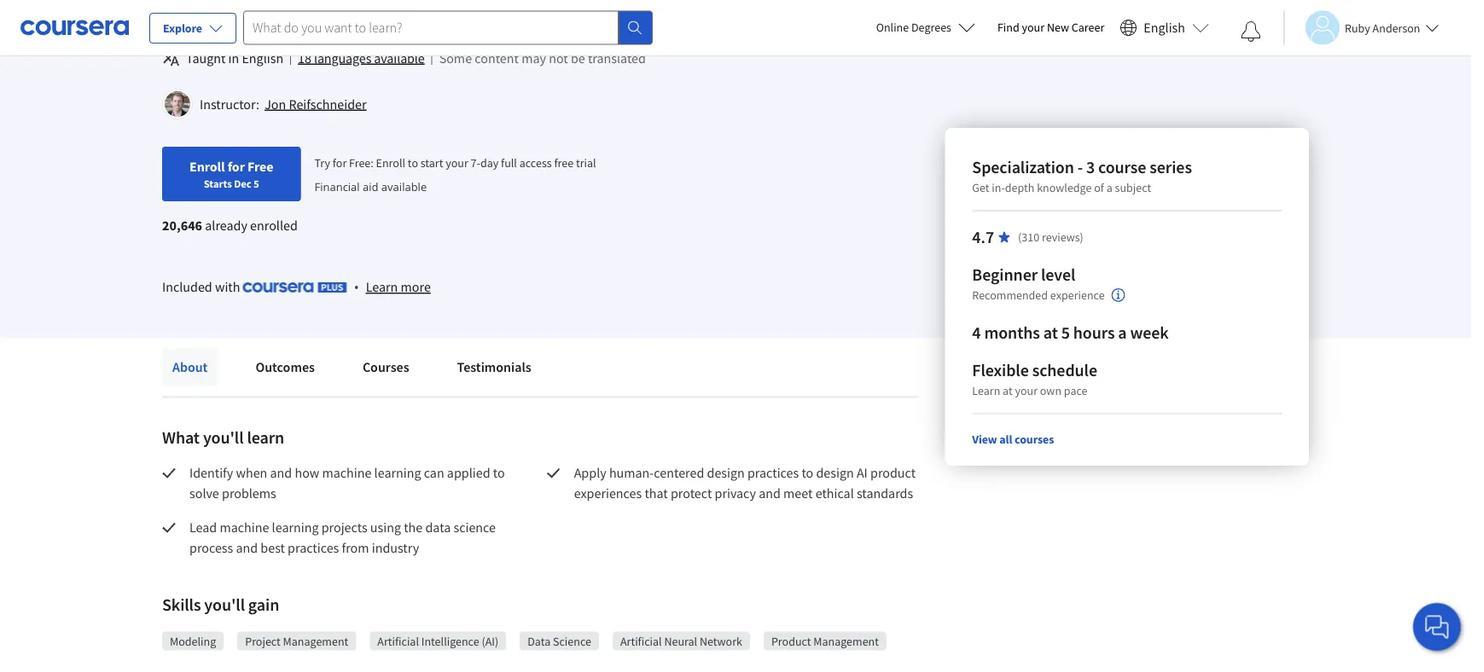 Task type: describe. For each thing, give the bounding box(es) containing it.
18 languages available
[[298, 50, 425, 67]]

science
[[454, 519, 496, 536]]

courses
[[363, 359, 409, 376]]

what you'll learn
[[162, 427, 284, 448]]

series
[[1150, 157, 1192, 178]]

instructor:
[[200, 96, 259, 113]]

ai
[[857, 465, 868, 482]]

• learn more
[[354, 278, 431, 296]]

What do you want to learn? text field
[[243, 11, 619, 45]]

learn inside • learn more
[[366, 279, 398, 296]]

jon
[[265, 96, 286, 113]]

taught in english
[[186, 50, 283, 67]]

7-
[[471, 155, 481, 171]]

pace
[[1064, 383, 1088, 399]]

18
[[298, 50, 311, 67]]

coursera image
[[20, 14, 129, 41]]

20,646 already enrolled
[[162, 217, 298, 234]]

find
[[998, 20, 1020, 35]]

and inside the lead machine learning projects using the data science process and best practices from industry
[[236, 540, 258, 557]]

when
[[236, 465, 267, 482]]

explore
[[163, 20, 202, 36]]

ruby anderson
[[1345, 20, 1421, 35]]

included
[[162, 278, 212, 296]]

financial
[[315, 179, 360, 194]]

18 languages available button
[[298, 48, 425, 68]]

depth
[[1005, 180, 1035, 195]]

get
[[973, 180, 990, 195]]

find your new career
[[998, 20, 1105, 35]]

lead
[[190, 519, 217, 536]]

with
[[215, 278, 240, 296]]

learn more link
[[366, 277, 431, 297]]

using
[[370, 519, 401, 536]]

enroll for free starts dec 5
[[190, 158, 274, 190]]

product
[[871, 465, 916, 482]]

for for enroll
[[228, 158, 245, 175]]

find your new career link
[[989, 17, 1113, 38]]

week
[[1131, 322, 1169, 344]]

about
[[172, 359, 208, 376]]

specialization
[[973, 157, 1075, 178]]

3
[[1087, 157, 1095, 178]]

full
[[501, 155, 517, 171]]

content
[[475, 50, 519, 67]]

from
[[342, 540, 369, 557]]

data science
[[528, 634, 592, 649]]

management for project management
[[283, 634, 349, 649]]

available inside button
[[374, 50, 425, 67]]

management for product management
[[814, 634, 879, 649]]

apply
[[574, 465, 607, 482]]

standards
[[857, 485, 913, 502]]

subject
[[1115, 180, 1152, 195]]

0 vertical spatial at
[[1044, 322, 1058, 344]]

(310
[[1018, 230, 1040, 245]]

your inside try for free: enroll to start your 7-day full access free trial financial aid available
[[446, 155, 468, 171]]

course
[[1099, 157, 1147, 178]]

specialization - 3 course series get in-depth knowledge of a subject
[[973, 157, 1192, 195]]

flexible
[[973, 360, 1029, 381]]

gain
[[248, 594, 279, 615]]

2 design from the left
[[816, 465, 854, 482]]

recommended
[[973, 288, 1048, 303]]

own
[[1040, 383, 1062, 399]]

project management
[[245, 634, 349, 649]]

applied
[[447, 465, 490, 482]]

already
[[205, 217, 247, 234]]

data
[[528, 634, 551, 649]]

jon reifschneider image
[[165, 91, 190, 117]]

solve
[[190, 485, 219, 502]]

may
[[522, 50, 546, 67]]

experiences
[[574, 485, 642, 502]]

not
[[549, 50, 568, 67]]

free
[[248, 158, 274, 175]]

artificial intelligence (ai)
[[378, 634, 499, 649]]

you'll for skills
[[204, 594, 245, 615]]

product management
[[772, 634, 879, 649]]

testimonials link
[[447, 349, 542, 386]]

that
[[645, 485, 668, 502]]

to inside apply human-centered design practices to design ai product experiences that protect privacy and meet ethical standards
[[802, 465, 814, 482]]

translated
[[588, 50, 646, 67]]

chat with us image
[[1424, 614, 1451, 641]]

machine inside the lead machine learning projects using the data science process and best practices from industry
[[220, 519, 269, 536]]

outcomes
[[256, 359, 315, 376]]

meet
[[784, 485, 813, 502]]

access
[[520, 155, 552, 171]]

of
[[1095, 180, 1104, 195]]

flexible schedule learn at your own pace
[[973, 360, 1098, 399]]

languages
[[314, 50, 372, 67]]

hours
[[1074, 322, 1115, 344]]

1 vertical spatial 5
[[1062, 322, 1070, 344]]

and inside "identify when and how machine learning can applied to solve problems"
[[270, 465, 292, 482]]

information about difficulty level pre-requisites. image
[[1112, 289, 1126, 302]]

trial
[[576, 155, 596, 171]]

english inside button
[[1144, 19, 1186, 36]]

enroll inside try for free: enroll to start your 7-day full access free trial financial aid available
[[376, 155, 406, 171]]

some
[[439, 50, 472, 67]]

view
[[973, 432, 998, 447]]

20,646
[[162, 217, 202, 234]]

experience
[[1051, 288, 1105, 303]]

can
[[424, 465, 444, 482]]

english button
[[1113, 0, 1216, 55]]



Task type: vqa. For each thing, say whether or not it's contained in the screenshot.
Flexible schedule Learn at your own pace
yes



Task type: locate. For each thing, give the bounding box(es) containing it.
0 horizontal spatial at
[[1003, 383, 1013, 399]]

reviews)
[[1042, 230, 1084, 245]]

0 vertical spatial 5
[[254, 177, 259, 190]]

1 horizontal spatial design
[[816, 465, 854, 482]]

enroll right free:
[[376, 155, 406, 171]]

0 horizontal spatial 5
[[254, 177, 259, 190]]

learn
[[366, 279, 398, 296], [973, 383, 1001, 399]]

2 vertical spatial your
[[1015, 383, 1038, 399]]

2 artificial from the left
[[621, 634, 662, 649]]

english right career
[[1144, 19, 1186, 36]]

design up ethical
[[816, 465, 854, 482]]

1 horizontal spatial 5
[[1062, 322, 1070, 344]]

artificial neural network
[[621, 634, 743, 649]]

protect
[[671, 485, 712, 502]]

process
[[190, 540, 233, 557]]

1 vertical spatial practices
[[288, 540, 339, 557]]

your left 'own'
[[1015, 383, 1038, 399]]

1 vertical spatial and
[[759, 485, 781, 502]]

enrolled
[[250, 217, 298, 234]]

show notifications image
[[1241, 21, 1262, 42]]

you'll for what
[[203, 427, 244, 448]]

5 left hours
[[1062, 322, 1070, 344]]

management
[[283, 634, 349, 649], [814, 634, 879, 649]]

artificial left neural
[[621, 634, 662, 649]]

view all courses link
[[973, 432, 1055, 447]]

new
[[1047, 20, 1070, 35]]

1 vertical spatial learning
[[272, 519, 319, 536]]

practices up the meet
[[748, 465, 799, 482]]

1 horizontal spatial a
[[1119, 322, 1127, 344]]

to
[[408, 155, 418, 171], [493, 465, 505, 482], [802, 465, 814, 482]]

projects
[[322, 519, 368, 536]]

beginner
[[973, 264, 1038, 286]]

to inside "identify when and how machine learning can applied to solve problems"
[[493, 465, 505, 482]]

your inside flexible schedule learn at your own pace
[[1015, 383, 1038, 399]]

starts
[[204, 177, 232, 190]]

product
[[772, 634, 811, 649]]

skills
[[162, 594, 201, 615]]

None search field
[[243, 11, 653, 45]]

1 design from the left
[[707, 465, 745, 482]]

view all courses
[[973, 432, 1055, 447]]

1 horizontal spatial enroll
[[376, 155, 406, 171]]

the
[[404, 519, 423, 536]]

1 vertical spatial available
[[381, 179, 427, 194]]

at down the flexible
[[1003, 383, 1013, 399]]

instructor: jon reifschneider
[[200, 96, 367, 113]]

machine down 'problems' on the bottom of page
[[220, 519, 269, 536]]

you'll up identify
[[203, 427, 244, 448]]

0 horizontal spatial learn
[[366, 279, 398, 296]]

machine inside "identify when and how machine learning can applied to solve problems"
[[322, 465, 372, 482]]

4.7
[[973, 227, 995, 248]]

taught
[[186, 50, 226, 67]]

0 horizontal spatial a
[[1107, 180, 1113, 195]]

how
[[295, 465, 319, 482]]

intelligence
[[421, 634, 479, 649]]

0 horizontal spatial to
[[408, 155, 418, 171]]

level
[[1041, 264, 1076, 286]]

1 horizontal spatial artificial
[[621, 634, 662, 649]]

1 vertical spatial a
[[1119, 322, 1127, 344]]

1 horizontal spatial management
[[814, 634, 879, 649]]

for for try
[[333, 155, 347, 171]]

outcomes link
[[245, 349, 325, 386]]

1 horizontal spatial learning
[[374, 465, 421, 482]]

1 horizontal spatial and
[[270, 465, 292, 482]]

practices inside the lead machine learning projects using the data science process and best practices from industry
[[288, 540, 339, 557]]

online
[[876, 20, 909, 35]]

and inside apply human-centered design practices to design ai product experiences that protect privacy and meet ethical standards
[[759, 485, 781, 502]]

2 horizontal spatial to
[[802, 465, 814, 482]]

0 horizontal spatial management
[[283, 634, 349, 649]]

0 horizontal spatial practices
[[288, 540, 339, 557]]

you'll left gain
[[204, 594, 245, 615]]

0 vertical spatial machine
[[322, 465, 372, 482]]

your right find
[[1022, 20, 1045, 35]]

schedule
[[1033, 360, 1098, 381]]

practices down the projects
[[288, 540, 339, 557]]

recommended experience
[[973, 288, 1105, 303]]

free
[[554, 155, 574, 171]]

a right the of
[[1107, 180, 1113, 195]]

1 horizontal spatial for
[[333, 155, 347, 171]]

0 horizontal spatial artificial
[[378, 634, 419, 649]]

design up privacy
[[707, 465, 745, 482]]

reifschneider
[[289, 96, 367, 113]]

coursera plus image
[[243, 282, 347, 293]]

testimonials
[[457, 359, 532, 376]]

learning up best
[[272, 519, 319, 536]]

explore button
[[149, 13, 236, 44]]

learning left can
[[374, 465, 421, 482]]

0 vertical spatial learning
[[374, 465, 421, 482]]

and left the meet
[[759, 485, 781, 502]]

ethical
[[816, 485, 854, 502]]

1 vertical spatial english
[[242, 50, 283, 67]]

enroll
[[376, 155, 406, 171], [190, 158, 225, 175]]

to left start
[[408, 155, 418, 171]]

(ai)
[[482, 634, 499, 649]]

your left 7-
[[446, 155, 468, 171]]

0 horizontal spatial and
[[236, 540, 258, 557]]

1 vertical spatial machine
[[220, 519, 269, 536]]

1 vertical spatial learn
[[973, 383, 1001, 399]]

management right project
[[283, 634, 349, 649]]

at inside flexible schedule learn at your own pace
[[1003, 383, 1013, 399]]

privacy
[[715, 485, 756, 502]]

a inside specialization - 3 course series get in-depth knowledge of a subject
[[1107, 180, 1113, 195]]

2 vertical spatial and
[[236, 540, 258, 557]]

all
[[1000, 432, 1013, 447]]

1 horizontal spatial to
[[493, 465, 505, 482]]

jon reifschneider link
[[265, 96, 367, 113]]

5 right dec
[[254, 177, 259, 190]]

for
[[333, 155, 347, 171], [228, 158, 245, 175]]

machine
[[322, 465, 372, 482], [220, 519, 269, 536]]

aid
[[363, 179, 379, 194]]

5 inside enroll for free starts dec 5
[[254, 177, 259, 190]]

available right aid
[[381, 179, 427, 194]]

0 horizontal spatial enroll
[[190, 158, 225, 175]]

beginner level
[[973, 264, 1076, 286]]

0 vertical spatial available
[[374, 50, 425, 67]]

artificial left intelligence
[[378, 634, 419, 649]]

at right months
[[1044, 322, 1058, 344]]

0 vertical spatial learn
[[366, 279, 398, 296]]

for right try
[[333, 155, 347, 171]]

available inside try for free: enroll to start your 7-day full access free trial financial aid available
[[381, 179, 427, 194]]

what
[[162, 427, 200, 448]]

online degrees button
[[863, 9, 989, 46]]

1 horizontal spatial practices
[[748, 465, 799, 482]]

enroll inside enroll for free starts dec 5
[[190, 158, 225, 175]]

1 horizontal spatial at
[[1044, 322, 1058, 344]]

available down what do you want to learn? text field
[[374, 50, 425, 67]]

0 horizontal spatial design
[[707, 465, 745, 482]]

some content may not be translated
[[439, 50, 646, 67]]

artificial for artificial intelligence (ai)
[[378, 634, 419, 649]]

1 artificial from the left
[[378, 634, 419, 649]]

about link
[[162, 349, 218, 386]]

0 vertical spatial you'll
[[203, 427, 244, 448]]

for inside try for free: enroll to start your 7-day full access free trial financial aid available
[[333, 155, 347, 171]]

and left best
[[236, 540, 258, 557]]

0 horizontal spatial english
[[242, 50, 283, 67]]

learn down the flexible
[[973, 383, 1001, 399]]

4
[[973, 322, 981, 344]]

for up dec
[[228, 158, 245, 175]]

0 horizontal spatial for
[[228, 158, 245, 175]]

design
[[707, 465, 745, 482], [816, 465, 854, 482]]

0 horizontal spatial learning
[[272, 519, 319, 536]]

learn right •
[[366, 279, 398, 296]]

1 horizontal spatial learn
[[973, 383, 1001, 399]]

0 vertical spatial practices
[[748, 465, 799, 482]]

anderson
[[1373, 20, 1421, 35]]

and left how
[[270, 465, 292, 482]]

apply human-centered design practices to design ai product experiences that protect privacy and meet ethical standards
[[574, 465, 919, 502]]

industry
[[372, 540, 419, 557]]

to inside try for free: enroll to start your 7-day full access free trial financial aid available
[[408, 155, 418, 171]]

more
[[401, 279, 431, 296]]

practices inside apply human-centered design practices to design ai product experiences that protect privacy and meet ethical standards
[[748, 465, 799, 482]]

management right product
[[814, 634, 879, 649]]

0 vertical spatial and
[[270, 465, 292, 482]]

artificial for artificial neural network
[[621, 634, 662, 649]]

0 vertical spatial your
[[1022, 20, 1045, 35]]

try
[[315, 155, 330, 171]]

1 management from the left
[[283, 634, 349, 649]]

your inside find your new career link
[[1022, 20, 1045, 35]]

enroll up starts
[[190, 158, 225, 175]]

1 vertical spatial you'll
[[204, 594, 245, 615]]

2 horizontal spatial and
[[759, 485, 781, 502]]

network
[[700, 634, 743, 649]]

courses
[[1015, 432, 1055, 447]]

a left week
[[1119, 322, 1127, 344]]

1 vertical spatial at
[[1003, 383, 1013, 399]]

modeling
[[170, 634, 216, 649]]

2 management from the left
[[814, 634, 879, 649]]

neural
[[664, 634, 698, 649]]

months
[[985, 322, 1040, 344]]

try for free: enroll to start your 7-day full access free trial financial aid available
[[315, 155, 596, 194]]

degrees
[[912, 20, 952, 35]]

career
[[1072, 20, 1105, 35]]

0 vertical spatial english
[[1144, 19, 1186, 36]]

learn inside flexible schedule learn at your own pace
[[973, 383, 1001, 399]]

to right applied
[[493, 465, 505, 482]]

learning inside the lead machine learning projects using the data science process and best practices from industry
[[272, 519, 319, 536]]

0 horizontal spatial machine
[[220, 519, 269, 536]]

learning inside "identify when and how machine learning can applied to solve problems"
[[374, 465, 421, 482]]

to up the meet
[[802, 465, 814, 482]]

included with
[[162, 278, 243, 296]]

0 vertical spatial a
[[1107, 180, 1113, 195]]

learning
[[374, 465, 421, 482], [272, 519, 319, 536]]

1 horizontal spatial machine
[[322, 465, 372, 482]]

english right in at top
[[242, 50, 283, 67]]

in-
[[992, 180, 1005, 195]]

1 horizontal spatial english
[[1144, 19, 1186, 36]]

ruby anderson button
[[1284, 11, 1440, 45]]

1 vertical spatial your
[[446, 155, 468, 171]]

(310 reviews)
[[1018, 230, 1084, 245]]

for inside enroll for free starts dec 5
[[228, 158, 245, 175]]

ruby
[[1345, 20, 1371, 35]]

learn
[[247, 427, 284, 448]]

machine right how
[[322, 465, 372, 482]]

4 months at 5 hours a week
[[973, 322, 1169, 344]]



